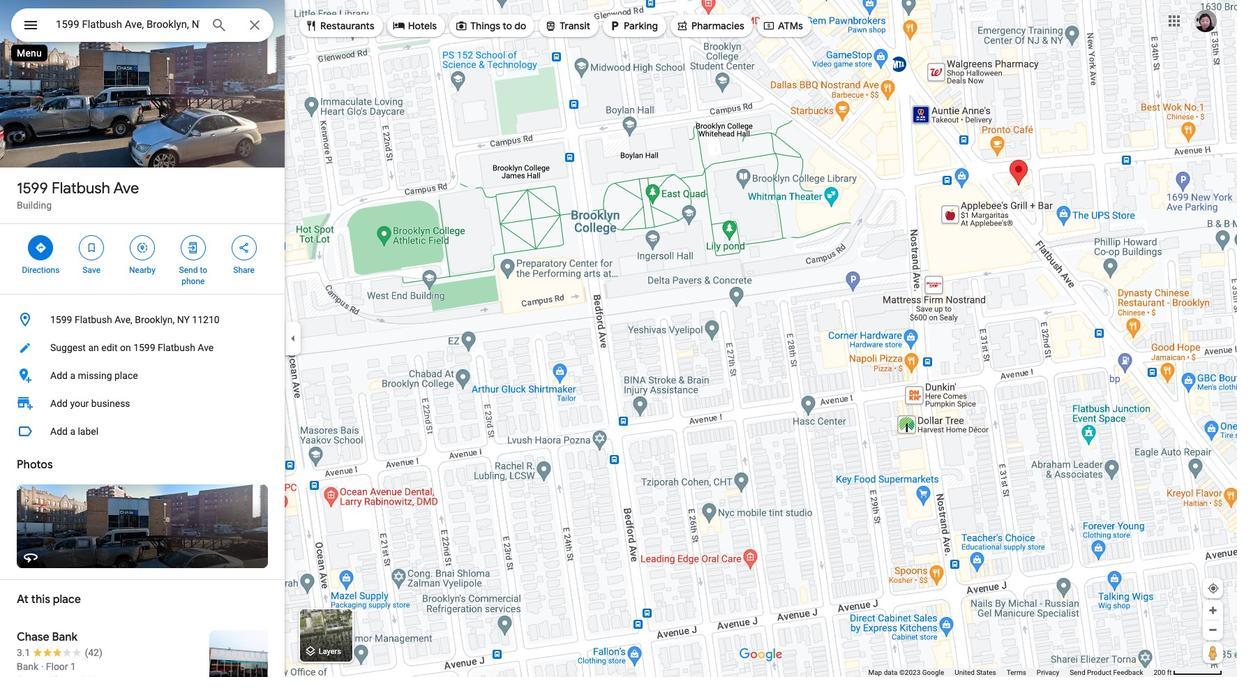 Task type: vqa. For each thing, say whether or not it's contained in the screenshot.


Task type: locate. For each thing, give the bounding box(es) containing it.
1599 inside button
[[133, 342, 155, 353]]

1 vertical spatial 1599
[[50, 314, 72, 325]]

1 horizontal spatial bank
[[52, 630, 78, 644]]

 restaurants
[[305, 18, 375, 34]]

add a label
[[50, 426, 99, 437]]

0 vertical spatial send
[[179, 265, 198, 275]]

place inside button
[[114, 370, 138, 381]]

1599 right on on the left bottom of the page
[[133, 342, 155, 353]]

0 vertical spatial flatbush
[[52, 179, 110, 198]]

suggest an edit on 1599 flatbush ave
[[50, 342, 214, 353]]

0 vertical spatial to
[[503, 20, 512, 32]]

collapse side panel image
[[286, 331, 301, 346]]

to up phone
[[200, 265, 207, 275]]

send for send to phone
[[179, 265, 198, 275]]


[[22, 15, 39, 35]]

flatbush
[[52, 179, 110, 198], [75, 314, 112, 325], [158, 342, 195, 353]]

2 vertical spatial flatbush
[[158, 342, 195, 353]]

0 horizontal spatial ave
[[113, 179, 139, 198]]

ave up 
[[113, 179, 139, 198]]

0 horizontal spatial 1599
[[17, 179, 48, 198]]

0 vertical spatial add
[[50, 370, 68, 381]]

google account: michele murakami  
(michele.murakami@adept.ai) image
[[1195, 10, 1217, 32]]

0 vertical spatial 1599
[[17, 179, 48, 198]]

ft
[[1168, 669, 1172, 676]]


[[187, 240, 200, 256]]

share
[[233, 265, 255, 275]]

send product feedback button
[[1070, 668, 1144, 677]]

a left label
[[70, 426, 75, 437]]

1599 up suggest
[[50, 314, 72, 325]]

200 ft button
[[1154, 669, 1223, 676]]

nearby
[[129, 265, 156, 275]]

send inside send to phone
[[179, 265, 198, 275]]

transit
[[560, 20, 591, 32]]

0 horizontal spatial send
[[179, 265, 198, 275]]

footer containing map data ©2023 google
[[869, 668, 1154, 677]]

1 a from the top
[[70, 370, 75, 381]]

add left label
[[50, 426, 68, 437]]


[[455, 18, 468, 34]]

send inside button
[[1070, 669, 1086, 676]]

1 vertical spatial to
[[200, 265, 207, 275]]

footer
[[869, 668, 1154, 677]]

send left product
[[1070, 669, 1086, 676]]

to left do
[[503, 20, 512, 32]]

a left missing
[[70, 370, 75, 381]]


[[393, 18, 405, 34]]

privacy
[[1037, 669, 1060, 676]]

zoom out image
[[1208, 625, 1219, 635]]

flatbush up an
[[75, 314, 112, 325]]

2 add from the top
[[50, 398, 68, 409]]

1
[[71, 661, 76, 672]]

ave down 11210 at the top of page
[[198, 342, 214, 353]]

None field
[[56, 16, 200, 33]]

ave inside button
[[198, 342, 214, 353]]

label
[[78, 426, 99, 437]]

things
[[471, 20, 501, 32]]

flatbush inside 'button'
[[75, 314, 112, 325]]

missing
[[78, 370, 112, 381]]

add a missing place
[[50, 370, 138, 381]]

1599 inside 'button'
[[50, 314, 72, 325]]

actions for 1599 flatbush ave region
[[0, 224, 285, 294]]

photos
[[17, 458, 53, 472]]

1599 flatbush ave main content
[[0, 0, 285, 677]]

send
[[179, 265, 198, 275], [1070, 669, 1086, 676]]

1599
[[17, 179, 48, 198], [50, 314, 72, 325], [133, 342, 155, 353]]

 hotels
[[393, 18, 437, 34]]

ave
[[113, 179, 139, 198], [198, 342, 214, 353]]

flatbush for ave
[[52, 179, 110, 198]]

business
[[91, 398, 130, 409]]

 transit
[[545, 18, 591, 34]]

1599 flatbush ave, brooklyn, ny 11210 button
[[0, 306, 285, 334]]

1 horizontal spatial ave
[[198, 342, 214, 353]]

add left your
[[50, 398, 68, 409]]

bank
[[52, 630, 78, 644], [17, 661, 39, 672]]

at this place
[[17, 593, 81, 607]]

1 horizontal spatial place
[[114, 370, 138, 381]]

feedback
[[1114, 669, 1144, 676]]

at
[[17, 593, 29, 607]]

add down suggest
[[50, 370, 68, 381]]

0 horizontal spatial place
[[53, 593, 81, 607]]

terms
[[1007, 669, 1027, 676]]

1 vertical spatial send
[[1070, 669, 1086, 676]]

2 a from the top
[[70, 426, 75, 437]]

place right "this"
[[53, 593, 81, 607]]

1 horizontal spatial send
[[1070, 669, 1086, 676]]

1599 up building at left
[[17, 179, 48, 198]]

do
[[515, 20, 527, 32]]

your
[[70, 398, 89, 409]]

add
[[50, 370, 68, 381], [50, 398, 68, 409], [50, 426, 68, 437]]

1599 inside 1599 flatbush ave building
[[17, 179, 48, 198]]

2 horizontal spatial 1599
[[133, 342, 155, 353]]

suggest an edit on 1599 flatbush ave button
[[0, 334, 285, 362]]

0 vertical spatial place
[[114, 370, 138, 381]]


[[609, 18, 621, 34]]

send for send product feedback
[[1070, 669, 1086, 676]]

restaurants
[[320, 20, 375, 32]]

1 vertical spatial a
[[70, 426, 75, 437]]

1 vertical spatial place
[[53, 593, 81, 607]]

0 vertical spatial ave
[[113, 179, 139, 198]]

0 vertical spatial bank
[[52, 630, 78, 644]]

to inside send to phone
[[200, 265, 207, 275]]

2 vertical spatial 1599
[[133, 342, 155, 353]]

flatbush up building at left
[[52, 179, 110, 198]]

hotels
[[408, 20, 437, 32]]

0 horizontal spatial to
[[200, 265, 207, 275]]

chase
[[17, 630, 49, 644]]

flatbush inside 1599 flatbush ave building
[[52, 179, 110, 198]]

bank up "3.1 stars 42 reviews" image
[[52, 630, 78, 644]]


[[136, 240, 149, 256]]

1599 flatbush ave building
[[17, 179, 139, 211]]

place down on on the left bottom of the page
[[114, 370, 138, 381]]

 parking
[[609, 18, 658, 34]]

place
[[114, 370, 138, 381], [53, 593, 81, 607]]

1 horizontal spatial to
[[503, 20, 512, 32]]

1 vertical spatial ave
[[198, 342, 214, 353]]

layers
[[319, 647, 341, 656]]

a
[[70, 370, 75, 381], [70, 426, 75, 437]]

1599 for ave,
[[50, 314, 72, 325]]

1 vertical spatial add
[[50, 398, 68, 409]]

flatbush down 'ny'
[[158, 342, 195, 353]]

to
[[503, 20, 512, 32], [200, 265, 207, 275]]

bank down 3.1
[[17, 661, 39, 672]]

1 vertical spatial flatbush
[[75, 314, 112, 325]]

0 horizontal spatial bank
[[17, 661, 39, 672]]

2 vertical spatial add
[[50, 426, 68, 437]]

 things to do
[[455, 18, 527, 34]]

send up phone
[[179, 265, 198, 275]]

atms
[[778, 20, 803, 32]]

floor
[[46, 661, 68, 672]]

0 vertical spatial a
[[70, 370, 75, 381]]

1 add from the top
[[50, 370, 68, 381]]

3 add from the top
[[50, 426, 68, 437]]


[[305, 18, 318, 34]]

1 horizontal spatial 1599
[[50, 314, 72, 325]]

ny
[[177, 314, 190, 325]]



Task type: describe. For each thing, give the bounding box(es) containing it.
·
[[41, 661, 43, 672]]

edit
[[101, 342, 118, 353]]

an
[[88, 342, 99, 353]]

footer inside google maps 'element'
[[869, 668, 1154, 677]]

11210
[[192, 314, 220, 325]]

©2023
[[900, 669, 921, 676]]

suggest
[[50, 342, 86, 353]]

to inside " things to do"
[[503, 20, 512, 32]]

show street view coverage image
[[1204, 642, 1224, 663]]

ave,
[[115, 314, 133, 325]]

map data ©2023 google
[[869, 669, 945, 676]]

3.1 stars 42 reviews image
[[17, 646, 102, 660]]

bank · floor 1
[[17, 661, 76, 672]]

google
[[923, 669, 945, 676]]

add a missing place button
[[0, 362, 285, 390]]

(42)
[[85, 647, 102, 658]]

send product feedback
[[1070, 669, 1144, 676]]

zoom in image
[[1208, 605, 1219, 616]]


[[34, 240, 47, 256]]

pharmacies
[[692, 20, 745, 32]]

united
[[955, 669, 975, 676]]

chase bank
[[17, 630, 78, 644]]

 pharmacies
[[676, 18, 745, 34]]

states
[[977, 669, 997, 676]]

flatbush inside button
[[158, 342, 195, 353]]

show your location image
[[1208, 582, 1220, 595]]

1599 Flatbush Ave, Brooklyn, NY 11210 field
[[11, 8, 274, 42]]

terms button
[[1007, 668, 1027, 677]]

a for missing
[[70, 370, 75, 381]]

200
[[1154, 669, 1166, 676]]

add a label button
[[0, 417, 285, 445]]

directions
[[22, 265, 60, 275]]

 atms
[[763, 18, 803, 34]]

united states button
[[955, 668, 997, 677]]

add your business link
[[0, 390, 285, 417]]

200 ft
[[1154, 669, 1172, 676]]

privacy button
[[1037, 668, 1060, 677]]

send to phone
[[179, 265, 207, 286]]

parking
[[624, 20, 658, 32]]

this
[[31, 593, 50, 607]]

 search field
[[11, 8, 274, 45]]

add your business
[[50, 398, 130, 409]]

1 vertical spatial bank
[[17, 661, 39, 672]]

building
[[17, 200, 52, 211]]


[[238, 240, 250, 256]]

map
[[869, 669, 883, 676]]

a for label
[[70, 426, 75, 437]]

 button
[[11, 8, 50, 45]]

add for add a missing place
[[50, 370, 68, 381]]

product
[[1088, 669, 1112, 676]]

add for add a label
[[50, 426, 68, 437]]


[[676, 18, 689, 34]]

data
[[884, 669, 898, 676]]

1599 for ave
[[17, 179, 48, 198]]

none field inside 1599 flatbush ave, brooklyn, ny 11210 field
[[56, 16, 200, 33]]

brooklyn,
[[135, 314, 175, 325]]

1599 flatbush ave, brooklyn, ny 11210
[[50, 314, 220, 325]]

phone
[[182, 276, 205, 286]]

google maps element
[[0, 0, 1238, 677]]

3.1
[[17, 647, 30, 658]]

flatbush for ave,
[[75, 314, 112, 325]]

united states
[[955, 669, 997, 676]]


[[85, 240, 98, 256]]


[[545, 18, 557, 34]]

on
[[120, 342, 131, 353]]


[[763, 18, 776, 34]]

ave inside 1599 flatbush ave building
[[113, 179, 139, 198]]

save
[[83, 265, 101, 275]]

add for add your business
[[50, 398, 68, 409]]



